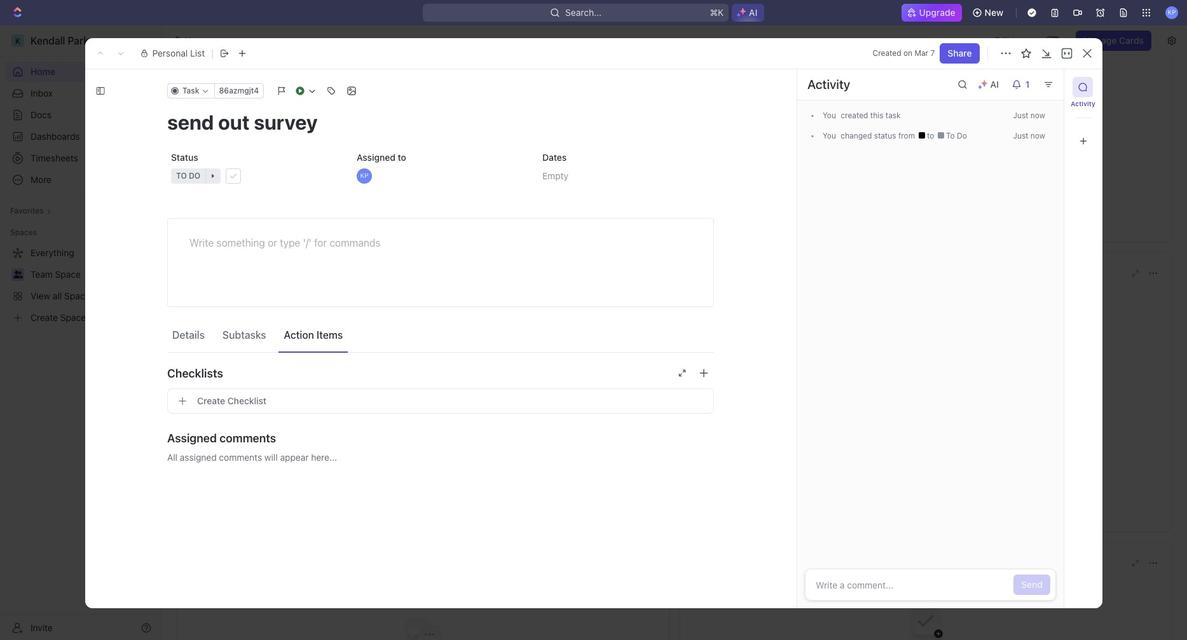 Task type: vqa. For each thing, say whether or not it's contained in the screenshot.
1 in the dropdown button
yes



Task type: locate. For each thing, give the bounding box(es) containing it.
home up inbox
[[31, 66, 55, 77]]

you
[[438, 67, 451, 77], [463, 67, 476, 77], [901, 86, 914, 95]]

will
[[478, 67, 489, 77], [916, 86, 927, 95], [265, 452, 278, 463]]

docs link
[[5, 105, 156, 125]]

0 vertical spatial home
[[185, 35, 209, 46]]

ai inside dropdown button
[[990, 79, 999, 90]]

action items button
[[279, 323, 348, 347]]

0 vertical spatial you
[[823, 111, 836, 120]]

0 horizontal spatial to do
[[176, 171, 200, 181]]

1 just from the top
[[1013, 111, 1028, 120]]

to do
[[944, 131, 967, 141], [176, 171, 200, 181]]

0 vertical spatial kp
[[1168, 8, 1176, 16]]

just now for changed status from
[[1013, 131, 1045, 141]]

tasks left and
[[316, 67, 337, 77]]

0 vertical spatial tasks
[[316, 67, 337, 77]]

status
[[874, 131, 896, 141]]

2 horizontal spatial ai
[[990, 79, 999, 90]]

1 vertical spatial appear
[[280, 452, 309, 463]]

2 just now from the top
[[1013, 131, 1045, 141]]

to do down status
[[176, 171, 200, 181]]

assigned to
[[357, 152, 406, 163]]

1 horizontal spatial tasks
[[316, 67, 337, 77]]

0 horizontal spatial activity
[[807, 77, 850, 92]]

Edit task name text field
[[167, 110, 714, 134]]

2 you from the top
[[823, 131, 836, 141]]

you
[[823, 111, 836, 120], [823, 131, 836, 141]]

0 horizontal spatial do
[[189, 171, 200, 181]]

1 vertical spatial activity
[[1071, 100, 1096, 107]]

inbox
[[31, 88, 53, 99]]

0 vertical spatial 1
[[1025, 79, 1030, 90]]

assigned right reminders
[[395, 67, 427, 77]]

2 just from the top
[[1013, 131, 1028, 141]]

0 vertical spatial do
[[957, 131, 967, 141]]

assigned
[[357, 152, 396, 163], [167, 432, 217, 445]]

you left changed
[[823, 131, 836, 141]]

0 vertical spatial assigned
[[357, 152, 396, 163]]

1 vertical spatial here.
[[957, 86, 975, 95]]

just now
[[1013, 111, 1045, 120], [1013, 131, 1045, 141]]

1 vertical spatial to do
[[176, 171, 200, 181]]

add task
[[229, 385, 267, 395]]

assigned for all assigned comments will appear here...
[[180, 452, 217, 463]]

7
[[931, 48, 935, 58]]

here...
[[311, 452, 337, 463]]

task inside dropdown button
[[183, 86, 199, 95]]

1 vertical spatial 1
[[247, 321, 251, 330]]

kp button
[[1162, 3, 1182, 23], [353, 165, 529, 188]]

create checklist
[[197, 396, 267, 406]]

appear down 7
[[929, 86, 954, 95]]

comments down assigned comments
[[219, 452, 262, 463]]

will left show
[[478, 67, 489, 77]]

1 horizontal spatial appear
[[929, 86, 954, 95]]

task button
[[167, 83, 215, 99]]

0 horizontal spatial assigned
[[180, 452, 217, 463]]

assigned inside dropdown button
[[167, 432, 217, 445]]

you up the edit task name text field
[[438, 67, 451, 77]]

do
[[957, 131, 967, 141], [189, 171, 200, 181]]

1 horizontal spatial kp
[[1168, 8, 1176, 16]]

you for you created this task
[[823, 111, 836, 120]]

1 horizontal spatial do
[[957, 131, 967, 141]]

0 vertical spatial just now
[[1013, 111, 1045, 120]]

tasks
[[316, 67, 337, 77], [834, 86, 855, 95], [214, 320, 237, 330]]

1 vertical spatial now
[[1031, 131, 1045, 141]]

edit layout:
[[995, 35, 1040, 46]]

0 vertical spatial here.
[[513, 67, 531, 77]]

spaces
[[10, 228, 37, 237]]

do inside task sidebar content section
[[957, 131, 967, 141]]

just now down 1 'dropdown button' on the right
[[1013, 111, 1045, 120]]

to
[[429, 67, 436, 77], [453, 67, 461, 77], [891, 86, 898, 95], [927, 131, 936, 141], [946, 131, 955, 141], [398, 152, 406, 163], [176, 171, 187, 181]]

do right from
[[957, 131, 967, 141]]

1 vertical spatial just
[[1013, 131, 1028, 141]]

upgrade
[[919, 7, 956, 18]]

1 inside 'dropdown button'
[[1025, 79, 1030, 90]]

inbox link
[[5, 83, 156, 104]]

1 right more
[[1025, 79, 1030, 90]]

0 vertical spatial will
[[478, 67, 489, 77]]

will left here...
[[265, 452, 278, 463]]

home
[[185, 35, 209, 46], [31, 66, 55, 77]]

1 horizontal spatial will
[[478, 67, 489, 77]]

activity
[[807, 77, 850, 92], [1071, 100, 1096, 107]]

here. left learn
[[957, 86, 975, 95]]

1 horizontal spatial kp button
[[1162, 3, 1182, 23]]

task up checklist
[[248, 385, 267, 395]]

task
[[183, 86, 199, 95], [248, 385, 267, 395]]

1 just now from the top
[[1013, 111, 1045, 120]]

favorites button
[[5, 204, 56, 219]]

0 horizontal spatial ai button
[[732, 4, 765, 22]]

standup
[[720, 268, 762, 279]]

1 vertical spatial home
[[31, 66, 55, 77]]

1 horizontal spatial home
[[185, 35, 209, 46]]

tree
[[5, 243, 156, 328]]

add task button
[[223, 383, 272, 398]]

manage cards
[[1084, 35, 1144, 46]]

0 vertical spatial to do
[[944, 131, 967, 141]]

0 horizontal spatial tasks
[[214, 320, 237, 330]]

to do right from
[[944, 131, 967, 141]]

1 you from the top
[[823, 111, 836, 120]]

here. right show
[[513, 67, 531, 77]]

to do inside task sidebar content section
[[944, 131, 967, 141]]

appear
[[929, 86, 954, 95], [280, 452, 309, 463]]

send button
[[1014, 575, 1050, 595]]

2 vertical spatial will
[[265, 452, 278, 463]]

0 vertical spatial just
[[1013, 111, 1028, 120]]

you left show
[[463, 67, 476, 77]]

1 vertical spatial kp
[[360, 172, 369, 180]]

tasks assigned to you will appear here. learn more
[[834, 86, 1018, 95]]

0 vertical spatial comments
[[220, 432, 276, 445]]

now left task sidebar navigation tab list
[[1031, 131, 1045, 141]]

0 vertical spatial assigned
[[395, 67, 427, 77]]

subtasks
[[223, 329, 266, 341]]

you left created
[[823, 111, 836, 120]]

1 horizontal spatial assigned
[[357, 152, 396, 163]]

kp
[[1168, 8, 1176, 16], [360, 172, 369, 180]]

task down list
[[183, 86, 199, 95]]

appear left here...
[[280, 452, 309, 463]]

1 vertical spatial task
[[248, 385, 267, 395]]

1 now from the top
[[1031, 111, 1045, 120]]

0 horizontal spatial kp
[[360, 172, 369, 180]]

0 vertical spatial activity
[[807, 77, 850, 92]]

1 horizontal spatial you
[[463, 67, 476, 77]]

do down status
[[189, 171, 200, 181]]

home up list
[[185, 35, 209, 46]]

1 horizontal spatial ai button
[[973, 74, 1007, 95]]

just
[[1013, 111, 1028, 120], [1013, 131, 1028, 141]]

assigned for assigned comments
[[167, 432, 217, 445]]

ai standup
[[707, 268, 762, 279]]

0 horizontal spatial task
[[183, 86, 199, 95]]

ai button
[[732, 4, 765, 22], [973, 74, 1007, 95]]

1 horizontal spatial assigned
[[395, 67, 427, 77]]

tasks up created
[[834, 86, 855, 95]]

1 vertical spatial just now
[[1013, 131, 1045, 141]]

you up task
[[901, 86, 914, 95]]

0 horizontal spatial assigned
[[167, 432, 217, 445]]

upgrade link
[[902, 4, 962, 22]]

now down 1 'dropdown button' on the right
[[1031, 111, 1045, 120]]

0 vertical spatial kp button
[[1162, 3, 1182, 23]]

manage
[[1084, 35, 1117, 46]]

1 horizontal spatial to do
[[944, 131, 967, 141]]

checklists
[[167, 367, 223, 380]]

list
[[190, 48, 205, 59]]

assigned for tasks assigned to you will appear here. learn more
[[857, 86, 889, 95]]

ai left more
[[990, 79, 999, 90]]

1 vertical spatial tasks
[[834, 86, 855, 95]]

2 vertical spatial assigned
[[180, 452, 217, 463]]

checklist
[[228, 396, 267, 406]]

1 horizontal spatial activity
[[1071, 100, 1096, 107]]

ai
[[749, 7, 758, 18], [990, 79, 999, 90], [707, 268, 717, 279]]

assigned
[[395, 67, 427, 77], [857, 86, 889, 95], [180, 452, 217, 463]]

1 vertical spatial ai button
[[973, 74, 1007, 95]]

task sidebar content section
[[794, 69, 1064, 609]]

assigned right all
[[180, 452, 217, 463]]

1 vertical spatial kp button
[[353, 165, 529, 188]]

ai left the standup
[[707, 268, 717, 279]]

1 vertical spatial you
[[823, 131, 836, 141]]

assigned up this
[[857, 86, 889, 95]]

2 vertical spatial tasks
[[214, 320, 237, 330]]

1 vertical spatial will
[[916, 86, 927, 95]]

status
[[171, 152, 198, 163]]

tasks right the details in the left bottom of the page
[[214, 320, 237, 330]]

create
[[197, 396, 225, 406]]

personal
[[152, 48, 188, 59]]

ai right the '⌘k'
[[749, 7, 758, 18]]

now for created this task
[[1031, 111, 1045, 120]]

comments up the all assigned comments will appear here...
[[220, 432, 276, 445]]

1 vertical spatial comments
[[219, 452, 262, 463]]

ai button
[[973, 74, 1007, 95]]

1 vertical spatial assigned
[[167, 432, 217, 445]]

0 horizontal spatial appear
[[280, 452, 309, 463]]

0 vertical spatial ai button
[[732, 4, 765, 22]]

just now down more
[[1013, 131, 1045, 141]]

on
[[904, 48, 913, 58]]

0 horizontal spatial home
[[31, 66, 55, 77]]

1 vertical spatial do
[[189, 171, 200, 181]]

share
[[948, 48, 972, 59]]

2 now from the top
[[1031, 131, 1045, 141]]

0 horizontal spatial will
[[265, 452, 278, 463]]

share button
[[940, 43, 980, 64]]

0 horizontal spatial 1
[[247, 321, 251, 330]]

1 vertical spatial assigned
[[857, 86, 889, 95]]

1 horizontal spatial task
[[248, 385, 267, 395]]

this
[[870, 111, 883, 120]]

2 horizontal spatial will
[[916, 86, 927, 95]]

1 vertical spatial ai
[[990, 79, 999, 90]]

now
[[1031, 111, 1045, 120], [1031, 131, 1045, 141]]

0 vertical spatial now
[[1031, 111, 1045, 120]]

do inside to do dropdown button
[[189, 171, 200, 181]]

timesheets
[[31, 153, 78, 163]]

tasks for tasks assigned to you will appear here. learn more
[[834, 86, 855, 95]]

will down mar at the right top of the page
[[916, 86, 927, 95]]

dashboards
[[31, 131, 80, 142]]

action
[[284, 329, 314, 341]]

2 vertical spatial ai
[[707, 268, 717, 279]]

0 vertical spatial task
[[183, 86, 199, 95]]

1 horizontal spatial 1
[[1025, 79, 1030, 90]]

1 horizontal spatial here.
[[957, 86, 975, 95]]

Search tasks... text field
[[506, 289, 604, 308]]

1 left the action
[[247, 321, 251, 330]]

2 horizontal spatial assigned
[[857, 86, 889, 95]]

personal list |
[[152, 47, 214, 59]]

1 horizontal spatial ai
[[749, 7, 758, 18]]

1
[[1025, 79, 1030, 90], [247, 321, 251, 330]]

dates
[[543, 152, 567, 163]]

2 horizontal spatial tasks
[[834, 86, 855, 95]]

from
[[898, 131, 915, 141]]



Task type: describe. For each thing, give the bounding box(es) containing it.
now for changed status from
[[1031, 131, 1045, 141]]

tasks and reminders assigned to you to you will show here.
[[316, 67, 531, 77]]

activity inside task sidebar content section
[[807, 77, 850, 92]]

created
[[873, 48, 902, 58]]

to do inside dropdown button
[[176, 171, 200, 181]]

docs
[[31, 109, 52, 120]]

tasks for tasks and reminders assigned to you to you will show here.
[[316, 67, 337, 77]]

and
[[339, 67, 352, 77]]

tree inside sidebar 'navigation'
[[5, 243, 156, 328]]

edit
[[995, 35, 1011, 46]]

manage cards button
[[1076, 31, 1152, 51]]

create checklist button
[[167, 389, 714, 414]]

new button
[[967, 3, 1011, 23]]

details button
[[167, 323, 210, 347]]

0 vertical spatial appear
[[929, 86, 954, 95]]

activity inside task sidebar navigation tab list
[[1071, 100, 1096, 107]]

checklists button
[[167, 358, 714, 389]]

changed status from
[[839, 131, 917, 141]]

layout:
[[1013, 35, 1040, 46]]

0 horizontal spatial ai
[[707, 268, 717, 279]]

reminders
[[354, 67, 392, 77]]

items
[[317, 329, 343, 341]]

search...
[[565, 7, 602, 18]]

send
[[1021, 579, 1043, 590]]

learn
[[977, 86, 997, 95]]

tasks for tasks
[[214, 320, 237, 330]]

0 horizontal spatial you
[[438, 67, 451, 77]]

empty button
[[539, 165, 714, 188]]

dashboards link
[[5, 127, 156, 147]]

kp for the left kp dropdown button
[[360, 172, 369, 180]]

action items
[[284, 329, 343, 341]]

assigned comments button
[[167, 423, 714, 453]]

cards
[[1119, 35, 1144, 46]]

invite
[[31, 622, 53, 633]]

to inside dropdown button
[[176, 171, 187, 181]]

subtasks button
[[218, 323, 271, 347]]

just now for created this task
[[1013, 111, 1045, 120]]

0 vertical spatial ai
[[749, 7, 758, 18]]

all
[[167, 452, 177, 463]]

86azmgjt4
[[219, 86, 259, 95]]

task inside button
[[248, 385, 267, 395]]

sidebar navigation
[[0, 25, 162, 640]]

created on mar 7
[[873, 48, 935, 58]]

|
[[211, 47, 214, 59]]

86azmgjt4 button
[[214, 83, 264, 99]]

0 horizontal spatial kp button
[[353, 165, 529, 188]]

created
[[841, 111, 868, 120]]

learn more link
[[977, 86, 1018, 95]]

more
[[999, 86, 1018, 95]]

task sidebar navigation tab list
[[1069, 77, 1097, 151]]

comments inside the assigned comments dropdown button
[[220, 432, 276, 445]]

1 button
[[1007, 74, 1038, 95]]

you created this task
[[823, 111, 901, 120]]

assigned comments
[[167, 432, 276, 445]]

0 horizontal spatial here.
[[513, 67, 531, 77]]

favorites
[[10, 206, 44, 216]]

you for you
[[823, 131, 836, 141]]

⌘k
[[710, 7, 724, 18]]

home inside sidebar 'navigation'
[[31, 66, 55, 77]]

home link
[[5, 62, 156, 82]]

kp for the top kp dropdown button
[[1168, 8, 1176, 16]]

mar
[[915, 48, 929, 58]]

show
[[492, 67, 510, 77]]

details
[[172, 329, 205, 341]]

timesheets link
[[5, 148, 156, 169]]

all assigned comments will appear here...
[[167, 452, 337, 463]]

new
[[985, 7, 1004, 18]]

changed
[[841, 131, 872, 141]]

2 horizontal spatial you
[[901, 86, 914, 95]]

personal list link
[[152, 48, 205, 59]]

add
[[229, 385, 245, 395]]

just for created this task
[[1013, 111, 1028, 120]]

to do button
[[167, 165, 343, 188]]

assigned for assigned to
[[357, 152, 396, 163]]

just for changed status from
[[1013, 131, 1028, 141]]

task
[[886, 111, 901, 120]]

empty
[[543, 170, 569, 181]]



